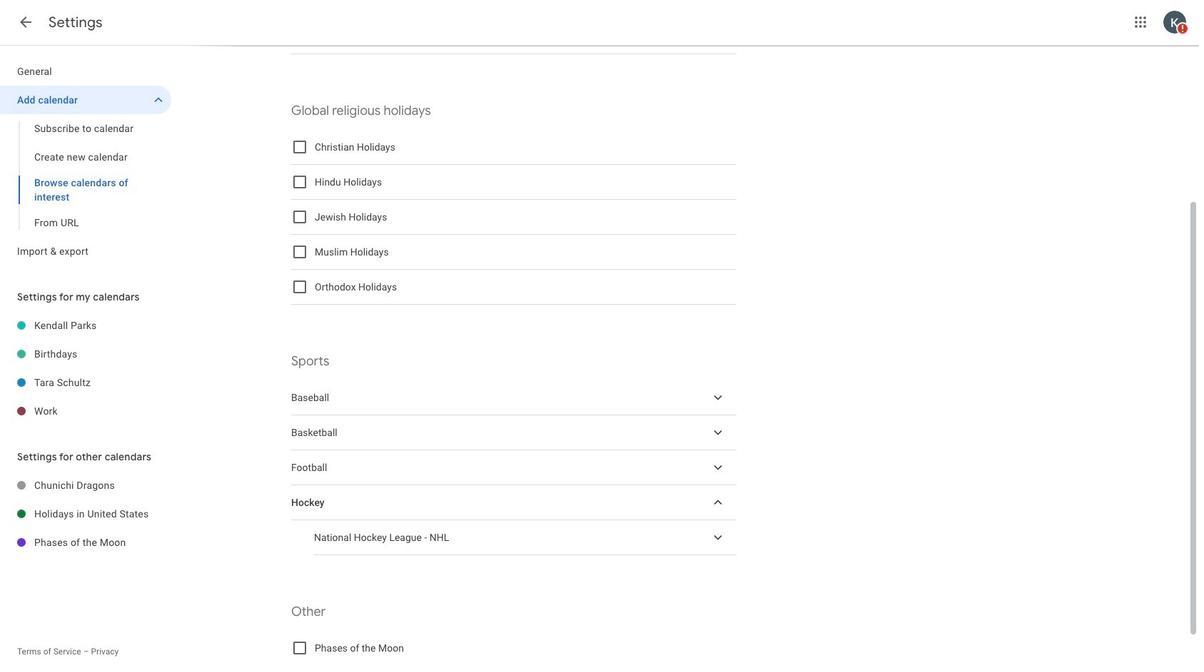Task type: vqa. For each thing, say whether or not it's contained in the screenshot.
19 element
no



Task type: locate. For each thing, give the bounding box(es) containing it.
add calendar tree item
[[0, 86, 171, 114]]

0 vertical spatial tree
[[0, 57, 171, 266]]

group
[[0, 114, 171, 237]]

1 vertical spatial tree
[[0, 311, 171, 425]]

chunichi dragons tree item
[[0, 471, 171, 500]]

tree
[[0, 57, 171, 266], [0, 311, 171, 425], [0, 471, 171, 557]]

2 vertical spatial tree
[[0, 471, 171, 557]]

kendall parks tree item
[[0, 311, 171, 340]]

heading
[[49, 14, 103, 31]]

tree item
[[291, 19, 737, 54], [291, 380, 737, 415], [291, 415, 737, 450], [291, 450, 737, 485], [291, 485, 737, 520], [314, 520, 737, 555]]

phases of the moon tree item
[[0, 528, 171, 557]]



Task type: describe. For each thing, give the bounding box(es) containing it.
birthdays tree item
[[0, 340, 171, 368]]

holidays in united states tree item
[[0, 500, 171, 528]]

work tree item
[[0, 397, 171, 425]]

2 tree from the top
[[0, 311, 171, 425]]

go back image
[[17, 14, 34, 31]]

3 tree from the top
[[0, 471, 171, 557]]

1 tree from the top
[[0, 57, 171, 266]]

tara schultz tree item
[[0, 368, 171, 397]]



